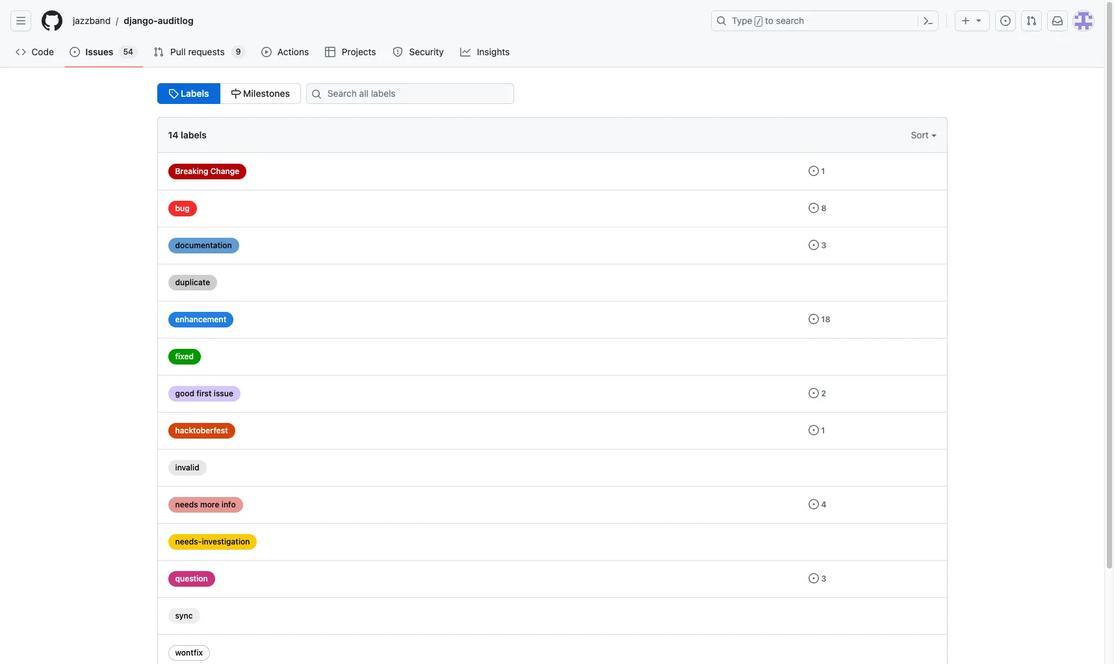 Task type: describe. For each thing, give the bounding box(es) containing it.
duplicate link
[[168, 275, 217, 291]]

issue opened image left issues
[[70, 47, 80, 57]]

1 link for hacktoberfest
[[809, 425, 825, 436]]

Labels search field
[[306, 83, 514, 104]]

homepage image
[[42, 10, 62, 31]]

issue opened image for question
[[809, 574, 819, 584]]

8 link
[[809, 203, 827, 213]]

3 link for question
[[809, 574, 827, 584]]

1 for hacktoberfest
[[822, 426, 825, 436]]

hacktoberfest
[[175, 426, 228, 436]]

3 for question
[[822, 574, 827, 584]]

18 link
[[809, 314, 831, 324]]

issue
[[214, 389, 233, 399]]

issue opened image for enhancement
[[809, 314, 819, 324]]

1 for breaking change
[[822, 166, 825, 176]]

jazzband
[[73, 15, 111, 26]]

needs-investigation link
[[168, 535, 257, 550]]

sync link
[[168, 609, 200, 624]]

54
[[123, 47, 133, 57]]

documentation link
[[168, 238, 239, 254]]

git pull request image for issue opened image on the right of triangle down image on the top right
[[1027, 16, 1037, 26]]

pull
[[170, 46, 186, 57]]

documentation
[[175, 241, 232, 250]]

django-auditlog link
[[119, 10, 199, 31]]

investigation
[[202, 537, 250, 547]]

projects
[[342, 46, 376, 57]]

notifications image
[[1053, 16, 1063, 26]]

fixed link
[[168, 349, 201, 365]]

breaking change link
[[168, 164, 247, 179]]

shield image
[[393, 47, 403, 57]]

tag image
[[168, 88, 178, 99]]

9
[[236, 47, 241, 57]]

breaking
[[175, 166, 208, 176]]

type / to search
[[732, 15, 804, 26]]

issue opened image for bug
[[809, 203, 819, 213]]

first
[[197, 389, 212, 399]]

labels
[[178, 88, 209, 99]]

bug link
[[168, 201, 197, 217]]

list containing jazzband
[[68, 10, 704, 31]]

invalid
[[175, 463, 199, 473]]

security link
[[388, 42, 450, 62]]

more
[[200, 500, 219, 510]]

3 for documentation
[[822, 241, 827, 250]]

milestones link
[[219, 83, 301, 104]]

plus image
[[961, 16, 971, 26]]

labels
[[181, 129, 207, 140]]

labels link
[[157, 83, 220, 104]]

/ for type
[[757, 17, 761, 26]]

code
[[32, 46, 54, 57]]

milestones
[[241, 88, 290, 99]]

2
[[822, 389, 827, 399]]

fixed
[[175, 352, 194, 362]]

1 link for breaking change
[[809, 166, 825, 176]]

security
[[409, 46, 444, 57]]

requests
[[188, 46, 225, 57]]



Task type: locate. For each thing, give the bounding box(es) containing it.
issue opened image for needs more info
[[809, 499, 819, 510]]

needs more info link
[[168, 497, 243, 513]]

issue opened image left 18
[[809, 314, 819, 324]]

insights
[[477, 46, 510, 57]]

auditlog
[[158, 15, 194, 26]]

2 issue opened image from the top
[[809, 574, 819, 584]]

git pull request image for issue opened image on the left of issues
[[153, 47, 164, 57]]

0 vertical spatial issue opened image
[[809, 240, 819, 250]]

2 3 link from the top
[[809, 574, 827, 584]]

enhancement
[[175, 315, 226, 324]]

issue element
[[157, 83, 301, 104]]

code image
[[16, 47, 26, 57]]

3 link for documentation
[[809, 240, 827, 250]]

4 link
[[809, 499, 827, 510]]

Search all labels text field
[[306, 83, 514, 104]]

1
[[822, 166, 825, 176], [822, 426, 825, 436]]

1 horizontal spatial /
[[757, 17, 761, 26]]

pull requests
[[170, 46, 225, 57]]

jazzband / django-auditlog
[[73, 15, 194, 26]]

search image
[[311, 89, 322, 99]]

bug
[[175, 204, 190, 213]]

good first issue link
[[168, 386, 241, 402]]

1 3 from the top
[[822, 241, 827, 250]]

0 vertical spatial git pull request image
[[1027, 16, 1037, 26]]

play image
[[261, 47, 272, 57]]

0 vertical spatial 3
[[822, 241, 827, 250]]

git pull request image
[[1027, 16, 1037, 26], [153, 47, 164, 57]]

insights link
[[455, 42, 516, 62]]

git pull request image left notifications image
[[1027, 16, 1037, 26]]

0 horizontal spatial git pull request image
[[153, 47, 164, 57]]

/ left to at the right
[[757, 17, 761, 26]]

2 link
[[809, 388, 827, 399]]

1 link
[[809, 166, 825, 176], [809, 425, 825, 436]]

info
[[222, 500, 236, 510]]

change
[[211, 166, 239, 176]]

milestone image
[[231, 88, 241, 99]]

actions link
[[256, 42, 315, 62]]

1 horizontal spatial git pull request image
[[1027, 16, 1037, 26]]

issue opened image left 2
[[809, 388, 819, 399]]

issue opened image right triangle down image on the top right
[[1001, 16, 1011, 26]]

wontfix link
[[168, 646, 210, 661]]

None search field
[[301, 83, 530, 104]]

issue opened image
[[1001, 16, 1011, 26], [70, 47, 80, 57], [809, 166, 819, 176], [809, 203, 819, 213], [809, 314, 819, 324], [809, 388, 819, 399], [809, 425, 819, 436], [809, 499, 819, 510]]

table image
[[325, 47, 336, 57]]

1 3 link from the top
[[809, 240, 827, 250]]

1 vertical spatial 1 link
[[809, 425, 825, 436]]

command palette image
[[923, 16, 934, 26]]

graph image
[[461, 47, 471, 57]]

search
[[776, 15, 804, 26]]

hacktoberfest link
[[168, 423, 235, 439]]

/ for jazzband
[[116, 15, 119, 26]]

type
[[732, 15, 753, 26]]

/ inside jazzband / django-auditlog
[[116, 15, 119, 26]]

issue opened image for good first issue
[[809, 388, 819, 399]]

14 labels
[[168, 129, 207, 140]]

sync
[[175, 611, 193, 621]]

issue opened image up "8" link
[[809, 166, 819, 176]]

issue opened image for documentation
[[809, 240, 819, 250]]

2 1 from the top
[[822, 426, 825, 436]]

needs-
[[175, 537, 202, 547]]

issue opened image
[[809, 240, 819, 250], [809, 574, 819, 584]]

0 vertical spatial 1 link
[[809, 166, 825, 176]]

good
[[175, 389, 194, 399]]

1 down 2
[[822, 426, 825, 436]]

1 1 from the top
[[822, 166, 825, 176]]

projects link
[[320, 42, 382, 62]]

actions
[[278, 46, 309, 57]]

18
[[822, 315, 831, 324]]

enhancement link
[[168, 312, 234, 328]]

1 up 8
[[822, 166, 825, 176]]

1 vertical spatial 3 link
[[809, 574, 827, 584]]

issue opened image for breaking change
[[809, 166, 819, 176]]

1 1 link from the top
[[809, 166, 825, 176]]

3 link
[[809, 240, 827, 250], [809, 574, 827, 584]]

2 3 from the top
[[822, 574, 827, 584]]

jazzband link
[[68, 10, 116, 31]]

question link
[[168, 572, 215, 587]]

to
[[765, 15, 774, 26]]

4
[[822, 500, 827, 510]]

good first issue
[[175, 389, 233, 399]]

sort
[[911, 129, 931, 140]]

1 vertical spatial git pull request image
[[153, 47, 164, 57]]

needs
[[175, 500, 198, 510]]

needs more info
[[175, 500, 236, 510]]

1 link up "8" link
[[809, 166, 825, 176]]

0 vertical spatial 1
[[822, 166, 825, 176]]

needs-investigation
[[175, 537, 250, 547]]

list
[[68, 10, 704, 31]]

django-
[[124, 15, 158, 26]]

code link
[[10, 42, 59, 62]]

/
[[116, 15, 119, 26], [757, 17, 761, 26]]

triangle down image
[[974, 15, 984, 25]]

/ inside type / to search
[[757, 17, 761, 26]]

issue opened image left 8
[[809, 203, 819, 213]]

1 vertical spatial issue opened image
[[809, 574, 819, 584]]

sort button
[[911, 128, 937, 142]]

question
[[175, 574, 208, 584]]

/ left the django-
[[116, 15, 119, 26]]

git pull request image left pull
[[153, 47, 164, 57]]

0 horizontal spatial /
[[116, 15, 119, 26]]

1 vertical spatial 1
[[822, 426, 825, 436]]

3
[[822, 241, 827, 250], [822, 574, 827, 584]]

1 vertical spatial 3
[[822, 574, 827, 584]]

issue opened image left 4
[[809, 499, 819, 510]]

wontfix
[[175, 648, 203, 658]]

issues
[[85, 46, 113, 57]]

invalid link
[[168, 460, 207, 476]]

2 1 link from the top
[[809, 425, 825, 436]]

issue opened image for hacktoberfest
[[809, 425, 819, 436]]

issue opened image down 2 'link'
[[809, 425, 819, 436]]

1 link down 2 'link'
[[809, 425, 825, 436]]

0 vertical spatial 3 link
[[809, 240, 827, 250]]

14
[[168, 129, 179, 140]]

breaking change
[[175, 166, 239, 176]]

1 issue opened image from the top
[[809, 240, 819, 250]]

duplicate
[[175, 278, 210, 287]]

8
[[822, 204, 827, 213]]



Task type: vqa. For each thing, say whether or not it's contained in the screenshot.


